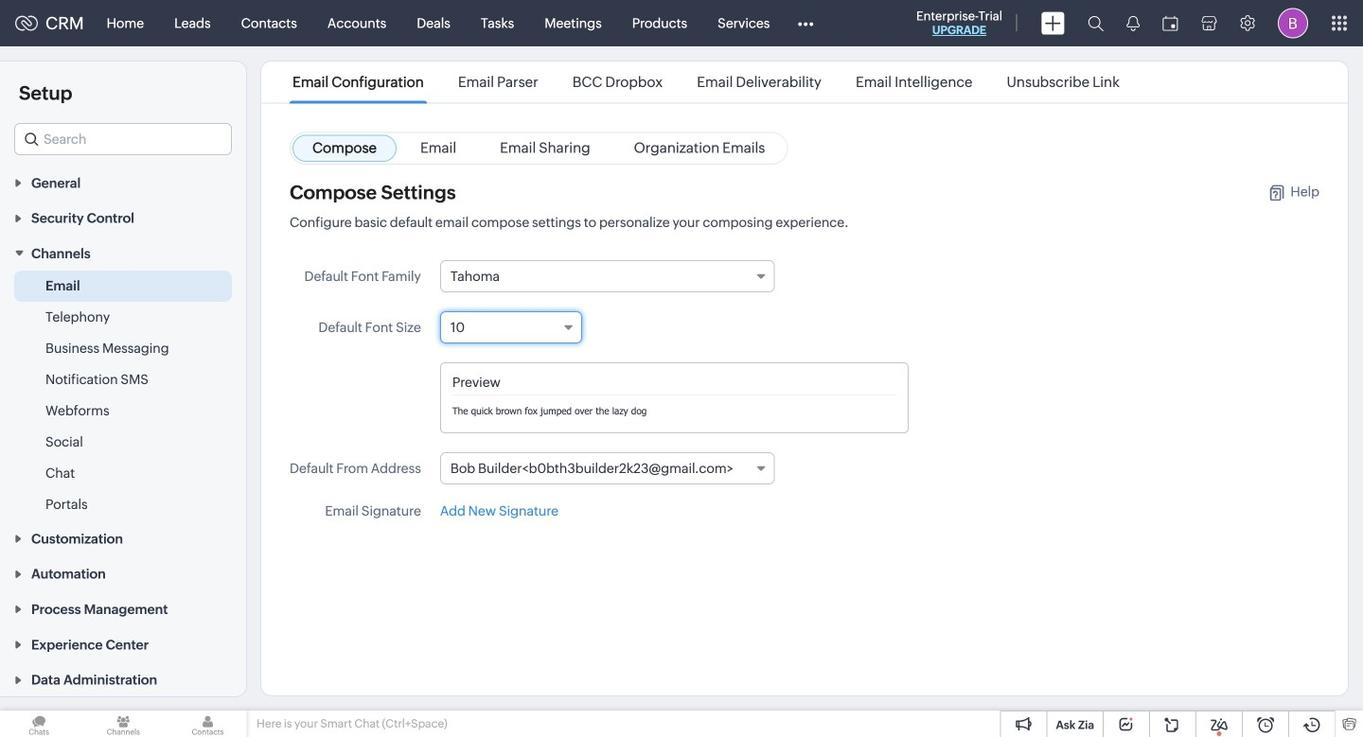 Task type: describe. For each thing, give the bounding box(es) containing it.
create menu image
[[1042, 12, 1065, 35]]

create menu element
[[1030, 0, 1077, 46]]

profile image
[[1278, 8, 1309, 38]]

Search text field
[[15, 124, 231, 154]]

none field search
[[14, 123, 232, 155]]

profile element
[[1267, 0, 1320, 46]]

chats image
[[0, 711, 78, 738]]

signals image
[[1127, 15, 1140, 31]]

search element
[[1077, 0, 1115, 46]]



Task type: vqa. For each thing, say whether or not it's contained in the screenshot.
SEARCH text box
yes



Task type: locate. For each thing, give the bounding box(es) containing it.
list
[[276, 62, 1137, 103]]

calendar image
[[1163, 16, 1179, 31]]

channels image
[[84, 711, 162, 738]]

logo image
[[15, 16, 38, 31]]

contacts image
[[169, 711, 247, 738]]

search image
[[1088, 15, 1104, 31]]

signals element
[[1115, 0, 1151, 46]]

region
[[0, 271, 246, 521]]

None field
[[14, 123, 232, 155], [440, 260, 775, 293], [440, 312, 582, 344], [440, 453, 775, 485], [440, 260, 775, 293], [440, 312, 582, 344], [440, 453, 775, 485]]

Other Modules field
[[785, 8, 826, 38]]



